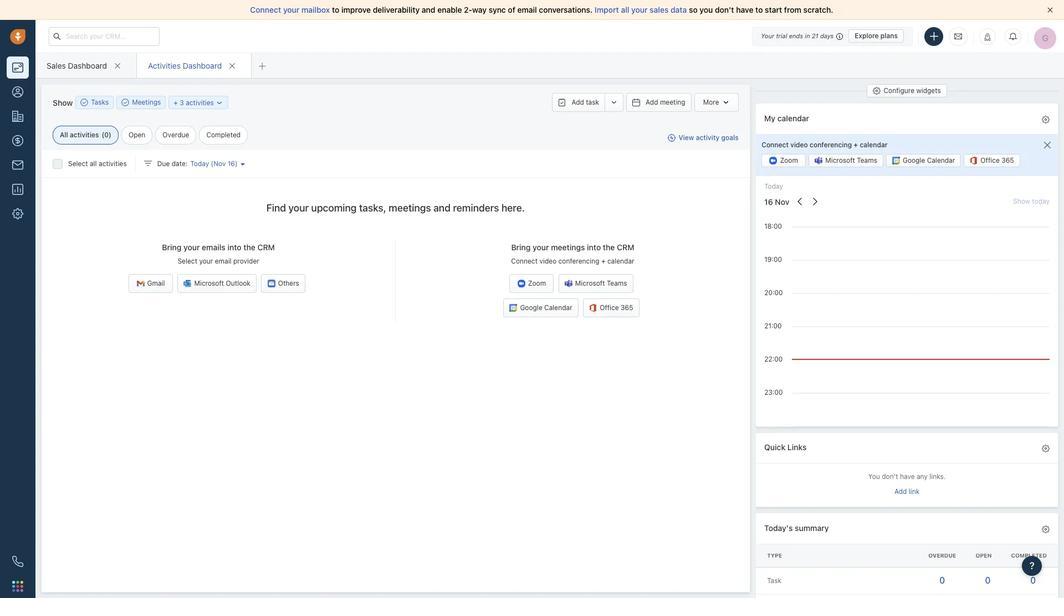 Task type: describe. For each thing, give the bounding box(es) containing it.
0 vertical spatial (
[[102, 131, 104, 139]]

0 vertical spatial zoom
[[780, 157, 798, 165]]

calendar for the left office 365 button
[[544, 304, 573, 312]]

activities dashboard
[[148, 61, 222, 70]]

1 horizontal spatial google
[[903, 157, 925, 165]]

my calendar
[[765, 113, 810, 123]]

explore
[[855, 32, 879, 40]]

view
[[679, 134, 694, 142]]

1 horizontal spatial video
[[791, 141, 808, 149]]

1 horizontal spatial conferencing
[[810, 141, 852, 149]]

connect your mailbox link
[[250, 5, 332, 14]]

you
[[700, 5, 713, 14]]

bring your emails into the crm select your email provider
[[162, 243, 275, 266]]

microsoft teams button for the rightmost office 365 button the google calendar "button"
[[809, 154, 884, 168]]

0 vertical spatial calendar
[[778, 113, 810, 123]]

today for today ( nov 16 )
[[190, 160, 209, 168]]

tasks,
[[359, 202, 386, 214]]

sales
[[650, 5, 669, 14]]

improve
[[342, 5, 371, 14]]

1 horizontal spatial (
[[211, 160, 214, 168]]

3
[[180, 98, 184, 107]]

down image
[[216, 99, 224, 107]]

of
[[508, 5, 516, 14]]

reminders
[[453, 202, 499, 214]]

0 horizontal spatial have
[[736, 5, 754, 14]]

2 horizontal spatial microsoft
[[826, 157, 855, 165]]

the for emails
[[244, 243, 255, 252]]

your
[[761, 32, 775, 39]]

others
[[278, 280, 299, 288]]

crm for bring your meetings into the crm
[[617, 243, 635, 252]]

1 horizontal spatial all
[[621, 5, 630, 14]]

add task
[[572, 98, 599, 106]]

2 0 link from the left
[[985, 576, 991, 586]]

21
[[812, 32, 819, 39]]

365 for the rightmost office 365 button
[[1002, 157, 1014, 165]]

find your upcoming tasks, meetings and reminders here.
[[267, 202, 525, 214]]

microsoft outlook button
[[178, 275, 257, 293]]

view activity goals link
[[668, 133, 739, 143]]

2 to from the left
[[756, 5, 763, 14]]

you don't have any links.
[[869, 473, 946, 481]]

into for meetings
[[587, 243, 601, 252]]

1 to from the left
[[332, 5, 340, 14]]

you
[[869, 473, 880, 481]]

0 horizontal spatial overdue
[[163, 131, 189, 139]]

0 vertical spatial and
[[422, 5, 436, 14]]

all activities ( 0 )
[[60, 131, 111, 139]]

meetings inside bring your meetings into the crm connect video conferencing + calendar
[[551, 243, 585, 252]]

1 vertical spatial google
[[520, 304, 543, 312]]

configure widgets
[[884, 86, 941, 95]]

office 365 for the left office 365 button
[[600, 304, 633, 312]]

+ 3 activities link
[[174, 97, 224, 108]]

completed for open
[[1011, 553, 1047, 559]]

connect your mailbox to improve deliverability and enable 2-way sync of email conversations. import all your sales data so you don't have to start from scratch.
[[250, 5, 834, 14]]

activities
[[148, 61, 181, 70]]

today's summary
[[765, 524, 829, 533]]

due date:
[[157, 160, 188, 168]]

add for add link
[[895, 488, 907, 496]]

add link
[[895, 488, 920, 496]]

data
[[671, 5, 687, 14]]

quick
[[765, 443, 786, 452]]

activity
[[696, 134, 720, 142]]

import
[[595, 5, 619, 14]]

18:00
[[765, 222, 782, 230]]

0 vertical spatial teams
[[857, 157, 878, 165]]

1 horizontal spatial office 365 button
[[964, 154, 1021, 168]]

dashboard for activities dashboard
[[183, 61, 222, 70]]

enable
[[438, 5, 462, 14]]

show
[[53, 98, 73, 107]]

0 vertical spatial meetings
[[389, 202, 431, 214]]

office 365 for the rightmost office 365 button
[[981, 157, 1014, 165]]

1 vertical spatial google calendar
[[520, 304, 573, 312]]

today for today
[[765, 183, 783, 191]]

explore plans link
[[849, 29, 904, 43]]

1 horizontal spatial google calendar
[[903, 157, 955, 165]]

1 0 link from the left
[[940, 576, 945, 586]]

start
[[765, 5, 782, 14]]

1 vertical spatial open
[[976, 553, 992, 559]]

due
[[157, 160, 170, 168]]

add meeting button
[[627, 93, 692, 112]]

select inside bring your emails into the crm select your email provider
[[178, 257, 197, 266]]

+ 3 activities
[[174, 98, 214, 107]]

add link link
[[895, 487, 920, 499]]

today's
[[765, 524, 793, 533]]

links
[[788, 443, 807, 452]]

sales
[[47, 61, 66, 70]]

completed for overdue
[[206, 131, 241, 139]]

task
[[586, 98, 599, 106]]

0 vertical spatial don't
[[715, 5, 734, 14]]

dashboard for sales dashboard
[[68, 61, 107, 70]]

emails
[[202, 243, 226, 252]]

microsoft for bring your meetings into the crm
[[575, 280, 605, 288]]

0 horizontal spatial all
[[90, 160, 97, 168]]

1 vertical spatial and
[[434, 202, 451, 214]]

email image
[[955, 31, 962, 41]]

your for bring your emails into the crm select your email provider
[[184, 243, 200, 252]]

1 vertical spatial zoom
[[528, 280, 546, 288]]

activities for all
[[99, 160, 127, 168]]

configure widgets button
[[867, 84, 947, 98]]

+ inside bring your meetings into the crm connect video conferencing + calendar
[[602, 257, 606, 266]]

22:00
[[765, 355, 783, 364]]

others button
[[261, 275, 306, 293]]

widgets
[[917, 86, 941, 95]]

365 for the left office 365 button
[[621, 304, 633, 312]]

bring your meetings into the crm connect video conferencing + calendar
[[511, 243, 635, 266]]

days
[[820, 32, 834, 39]]

tasks
[[91, 98, 109, 107]]

2 horizontal spatial +
[[854, 141, 858, 149]]

type
[[767, 553, 782, 559]]

sync
[[489, 5, 506, 14]]

21:00
[[765, 322, 782, 330]]

your for connect your mailbox to improve deliverability and enable 2-way sync of email conversations. import all your sales data so you don't have to start from scratch.
[[283, 5, 300, 14]]

0 horizontal spatial teams
[[607, 280, 627, 288]]

import all your sales data link
[[595, 5, 689, 14]]

your for find your upcoming tasks, meetings and reminders here.
[[289, 202, 309, 214]]

0 vertical spatial 16
[[228, 160, 235, 168]]

1 vertical spatial activities
[[70, 131, 99, 139]]

1 vertical spatial don't
[[882, 473, 898, 481]]

summary
[[795, 524, 829, 533]]

task
[[767, 577, 782, 586]]

gmail
[[147, 280, 165, 288]]

ends
[[789, 32, 803, 39]]

16 nov
[[765, 197, 790, 207]]

0 vertical spatial select
[[68, 160, 88, 168]]

0 vertical spatial open
[[129, 131, 145, 139]]

microsoft teams for the rightmost office 365 button
[[826, 157, 878, 165]]

so
[[689, 5, 698, 14]]

goals
[[722, 134, 739, 142]]

here.
[[502, 202, 525, 214]]



Task type: locate. For each thing, give the bounding box(es) containing it.
connect
[[250, 5, 281, 14], [762, 141, 789, 149], [511, 257, 538, 266]]

0 vertical spatial email
[[518, 5, 537, 14]]

1 horizontal spatial microsoft
[[575, 280, 605, 288]]

1 horizontal spatial email
[[518, 5, 537, 14]]

1 vertical spatial office 365 button
[[583, 299, 640, 318]]

1 horizontal spatial )
[[235, 160, 238, 168]]

office 365
[[981, 157, 1014, 165], [600, 304, 633, 312]]

nov up 18:00
[[775, 197, 790, 207]]

1 horizontal spatial office 365
[[981, 157, 1014, 165]]

your trial ends in 21 days
[[761, 32, 834, 39]]

1 into from the left
[[228, 243, 242, 252]]

dashboard right the sales
[[68, 61, 107, 70]]

zoom button for the google calendar "button" associated with the left office 365 button
[[510, 275, 554, 293]]

microsoft teams for the left office 365 button
[[575, 280, 627, 288]]

1 horizontal spatial into
[[587, 243, 601, 252]]

zoom
[[780, 157, 798, 165], [528, 280, 546, 288]]

2 horizontal spatial connect
[[762, 141, 789, 149]]

crm inside bring your emails into the crm select your email provider
[[258, 243, 275, 252]]

microsoft outlook
[[194, 280, 251, 288]]

microsoft inside 'button'
[[194, 280, 224, 288]]

0 horizontal spatial office
[[600, 304, 619, 312]]

upcoming
[[311, 202, 357, 214]]

( right date:
[[211, 160, 214, 168]]

email right of
[[518, 5, 537, 14]]

microsoft teams down connect video conferencing + calendar
[[826, 157, 878, 165]]

microsoft teams button for the google calendar "button" associated with the left office 365 button
[[559, 275, 633, 293]]

0 horizontal spatial office 365
[[600, 304, 633, 312]]

23:00
[[765, 388, 783, 397]]

microsoft down connect video conferencing + calendar
[[826, 157, 855, 165]]

2 crm from the left
[[617, 243, 635, 252]]

0 vertical spatial +
[[174, 98, 178, 107]]

0 vertical spatial calendar
[[927, 157, 955, 165]]

bring inside bring your emails into the crm select your email provider
[[162, 243, 182, 252]]

bring up gmail
[[162, 243, 182, 252]]

1 vertical spatial all
[[90, 160, 97, 168]]

and left the reminders on the left top
[[434, 202, 451, 214]]

connect left mailbox
[[250, 5, 281, 14]]

dashboard
[[68, 61, 107, 70], [183, 61, 222, 70]]

conversations.
[[539, 5, 593, 14]]

microsoft
[[826, 157, 855, 165], [194, 280, 224, 288], [575, 280, 605, 288]]

1 horizontal spatial dashboard
[[183, 61, 222, 70]]

and
[[422, 5, 436, 14], [434, 202, 451, 214]]

connect down my
[[762, 141, 789, 149]]

( up "select all activities"
[[102, 131, 104, 139]]

add meeting
[[646, 98, 686, 106]]

google calendar button for the left office 365 button
[[504, 299, 579, 318]]

phone element
[[7, 551, 29, 573]]

bring for bring your emails into the crm
[[162, 243, 182, 252]]

date:
[[172, 160, 188, 168]]

into
[[228, 243, 242, 252], [587, 243, 601, 252]]

scratch.
[[804, 5, 834, 14]]

activities right "3" on the left of page
[[186, 98, 214, 107]]

today right date:
[[190, 160, 209, 168]]

don't
[[715, 5, 734, 14], [882, 473, 898, 481]]

0 vertical spatial completed
[[206, 131, 241, 139]]

0 horizontal spatial crm
[[258, 243, 275, 252]]

quick links
[[765, 443, 807, 452]]

links.
[[930, 473, 946, 481]]

more button
[[695, 93, 739, 112], [695, 93, 739, 112]]

1 horizontal spatial office
[[981, 157, 1000, 165]]

plans
[[881, 32, 898, 40]]

0 vertical spatial zoom button
[[762, 154, 806, 168]]

close image
[[1048, 7, 1053, 13]]

google calendar button for the rightmost office 365 button
[[886, 154, 962, 168]]

1 vertical spatial overdue
[[929, 553, 957, 559]]

1 vertical spatial have
[[900, 473, 915, 481]]

crm inside bring your meetings into the crm connect video conferencing + calendar
[[617, 243, 635, 252]]

calendar
[[778, 113, 810, 123], [860, 141, 888, 149], [608, 257, 635, 266]]

0 horizontal spatial dashboard
[[68, 61, 107, 70]]

0 horizontal spatial into
[[228, 243, 242, 252]]

microsoft teams button down connect video conferencing + calendar
[[809, 154, 884, 168]]

office 365 button
[[964, 154, 1021, 168], [583, 299, 640, 318]]

add inside add task button
[[572, 98, 584, 106]]

0 link
[[940, 576, 945, 586], [985, 576, 991, 586], [1031, 576, 1036, 586]]

add left task
[[572, 98, 584, 106]]

link
[[909, 488, 920, 496]]

3 0 link from the left
[[1031, 576, 1036, 586]]

2 horizontal spatial add
[[895, 488, 907, 496]]

2 dashboard from the left
[[183, 61, 222, 70]]

from
[[784, 5, 802, 14]]

1 vertical spatial zoom button
[[510, 275, 554, 293]]

add left meeting
[[646, 98, 658, 106]]

0 horizontal spatial conferencing
[[559, 257, 600, 266]]

select all activities
[[68, 160, 127, 168]]

your for bring your meetings into the crm connect video conferencing + calendar
[[533, 243, 549, 252]]

1 vertical spatial office
[[600, 304, 619, 312]]

add inside add link link
[[895, 488, 907, 496]]

connect down here.
[[511, 257, 538, 266]]

0 horizontal spatial zoom
[[528, 280, 546, 288]]

dashboard up + 3 activities button
[[183, 61, 222, 70]]

1 horizontal spatial nov
[[775, 197, 790, 207]]

microsoft for bring your emails into the crm
[[194, 280, 224, 288]]

0 horizontal spatial office 365 button
[[583, 299, 640, 318]]

+ inside button
[[174, 98, 178, 107]]

activities right all
[[70, 131, 99, 139]]

meetings
[[132, 98, 161, 107]]

365
[[1002, 157, 1014, 165], [621, 304, 633, 312]]

bring down here.
[[511, 243, 531, 252]]

into for emails
[[228, 243, 242, 252]]

zoom down connect video conferencing + calendar
[[780, 157, 798, 165]]

0 horizontal spatial (
[[102, 131, 104, 139]]

1 vertical spatial )
[[235, 160, 238, 168]]

microsoft teams
[[826, 157, 878, 165], [575, 280, 627, 288]]

0 horizontal spatial google calendar button
[[504, 299, 579, 318]]

zoom button up 16 nov
[[762, 154, 806, 168]]

gmail button
[[129, 275, 173, 293]]

my
[[765, 113, 776, 123]]

1 horizontal spatial have
[[900, 473, 915, 481]]

email inside bring your emails into the crm select your email provider
[[215, 257, 232, 266]]

1 horizontal spatial +
[[602, 257, 606, 266]]

1 horizontal spatial microsoft teams button
[[809, 154, 884, 168]]

0 vertical spatial microsoft teams button
[[809, 154, 884, 168]]

1 vertical spatial 16
[[765, 197, 773, 207]]

microsoft left outlook
[[194, 280, 224, 288]]

activities inside button
[[186, 98, 214, 107]]

select up microsoft outlook 'button'
[[178, 257, 197, 266]]

1 vertical spatial (
[[211, 160, 214, 168]]

1 horizontal spatial zoom
[[780, 157, 798, 165]]

0 horizontal spatial zoom button
[[510, 275, 554, 293]]

outlook
[[226, 280, 251, 288]]

phone image
[[12, 557, 23, 568]]

microsoft teams button down bring your meetings into the crm connect video conferencing + calendar
[[559, 275, 633, 293]]

Search your CRM... text field
[[49, 27, 160, 46]]

bring inside bring your meetings into the crm connect video conferencing + calendar
[[511, 243, 531, 252]]

provider
[[233, 257, 259, 266]]

2-
[[464, 5, 472, 14]]

2 into from the left
[[587, 243, 601, 252]]

1 horizontal spatial open
[[976, 553, 992, 559]]

0 vertical spatial office
[[981, 157, 1000, 165]]

conferencing
[[810, 141, 852, 149], [559, 257, 600, 266]]

0 vertical spatial all
[[621, 5, 630, 14]]

into inside bring your meetings into the crm connect video conferencing + calendar
[[587, 243, 601, 252]]

0 vertical spatial google
[[903, 157, 925, 165]]

1 dashboard from the left
[[68, 61, 107, 70]]

0 horizontal spatial microsoft teams button
[[559, 275, 633, 293]]

bring for bring your meetings into the crm
[[511, 243, 531, 252]]

1 vertical spatial completed
[[1011, 553, 1047, 559]]

1 horizontal spatial 0 link
[[985, 576, 991, 586]]

mailbox
[[302, 5, 330, 14]]

video inside bring your meetings into the crm connect video conferencing + calendar
[[540, 257, 557, 266]]

office
[[981, 157, 1000, 165], [600, 304, 619, 312]]

0 horizontal spatial microsoft teams
[[575, 280, 627, 288]]

all
[[60, 131, 68, 139]]

trial
[[776, 32, 788, 39]]

2 horizontal spatial 0 link
[[1031, 576, 1036, 586]]

16 right date:
[[228, 160, 235, 168]]

0 horizontal spatial to
[[332, 5, 340, 14]]

crm
[[258, 243, 275, 252], [617, 243, 635, 252]]

crm for bring your emails into the crm
[[258, 243, 275, 252]]

connect for connect your mailbox to improve deliverability and enable 2-way sync of email conversations. import all your sales data so you don't have to start from scratch.
[[250, 5, 281, 14]]

nov
[[214, 160, 226, 168], [775, 197, 790, 207]]

and left enable
[[422, 5, 436, 14]]

select down all activities ( 0 ) on the top left of the page
[[68, 160, 88, 168]]

to left start
[[756, 5, 763, 14]]

1 horizontal spatial 16
[[765, 197, 773, 207]]

activities down all activities ( 0 ) on the top left of the page
[[99, 160, 127, 168]]

to right mailbox
[[332, 5, 340, 14]]

add task button
[[552, 93, 605, 112]]

configure
[[884, 86, 915, 95]]

2 vertical spatial connect
[[511, 257, 538, 266]]

microsoft down bring your meetings into the crm connect video conferencing + calendar
[[575, 280, 605, 288]]

explore plans
[[855, 32, 898, 40]]

open
[[129, 131, 145, 139], [976, 553, 992, 559]]

1 vertical spatial email
[[215, 257, 232, 266]]

0 vertical spatial conferencing
[[810, 141, 852, 149]]

add inside add meeting button
[[646, 98, 658, 106]]

into inside bring your emails into the crm select your email provider
[[228, 243, 242, 252]]

have left start
[[736, 5, 754, 14]]

email down 'emails'
[[215, 257, 232, 266]]

0 vertical spatial google calendar
[[903, 157, 955, 165]]

find
[[267, 202, 286, 214]]

calendar
[[927, 157, 955, 165], [544, 304, 573, 312]]

0 horizontal spatial google calendar
[[520, 304, 573, 312]]

1 horizontal spatial calendar
[[778, 113, 810, 123]]

zoom down bring your meetings into the crm connect video conferencing + calendar
[[528, 280, 546, 288]]

office for the rightmost office 365 button
[[981, 157, 1000, 165]]

all right import
[[621, 5, 630, 14]]

your inside bring your meetings into the crm connect video conferencing + calendar
[[533, 243, 549, 252]]

0 horizontal spatial video
[[540, 257, 557, 266]]

to
[[332, 5, 340, 14], [756, 5, 763, 14]]

meeting
[[660, 98, 686, 106]]

microsoft teams button
[[809, 154, 884, 168], [559, 275, 633, 293]]

0
[[104, 131, 109, 139], [940, 576, 945, 586], [985, 576, 991, 586], [1031, 576, 1036, 586]]

0 horizontal spatial calendar
[[608, 257, 635, 266]]

0 vertical spatial overdue
[[163, 131, 189, 139]]

teams down bring your meetings into the crm connect video conferencing + calendar
[[607, 280, 627, 288]]

19:00
[[765, 255, 782, 264]]

the inside bring your meetings into the crm connect video conferencing + calendar
[[603, 243, 615, 252]]

deliverability
[[373, 5, 420, 14]]

0 horizontal spatial email
[[215, 257, 232, 266]]

0 vertical spatial google calendar button
[[886, 154, 962, 168]]

in
[[805, 32, 810, 39]]

don't right the you at the top
[[715, 5, 734, 14]]

2 bring from the left
[[511, 243, 531, 252]]

0 horizontal spatial open
[[129, 131, 145, 139]]

conferencing inside bring your meetings into the crm connect video conferencing + calendar
[[559, 257, 600, 266]]

nov right date:
[[214, 160, 226, 168]]

2 horizontal spatial calendar
[[860, 141, 888, 149]]

completed
[[206, 131, 241, 139], [1011, 553, 1047, 559]]

add for add meeting
[[646, 98, 658, 106]]

1 horizontal spatial to
[[756, 5, 763, 14]]

all
[[621, 5, 630, 14], [90, 160, 97, 168]]

the for meetings
[[603, 243, 615, 252]]

add left the link
[[895, 488, 907, 496]]

activities for 3
[[186, 98, 214, 107]]

calendar inside bring your meetings into the crm connect video conferencing + calendar
[[608, 257, 635, 266]]

select
[[68, 160, 88, 168], [178, 257, 197, 266]]

today ( nov 16 )
[[190, 160, 238, 168]]

1 the from the left
[[244, 243, 255, 252]]

) for today ( nov 16 )
[[235, 160, 238, 168]]

zoom button for the rightmost office 365 button the google calendar "button"
[[762, 154, 806, 168]]

teams down connect video conferencing + calendar
[[857, 157, 878, 165]]

zoom button down bring your meetings into the crm connect video conferencing + calendar
[[510, 275, 554, 293]]

add for add task
[[572, 98, 584, 106]]

calendar for the rightmost office 365 button
[[927, 157, 955, 165]]

more
[[703, 98, 719, 106]]

0 horizontal spatial the
[[244, 243, 255, 252]]

1 crm from the left
[[258, 243, 275, 252]]

16 up 18:00
[[765, 197, 773, 207]]

1 horizontal spatial bring
[[511, 243, 531, 252]]

1 vertical spatial teams
[[607, 280, 627, 288]]

connect video conferencing + calendar
[[762, 141, 888, 149]]

today up 16 nov
[[765, 183, 783, 191]]

2 vertical spatial calendar
[[608, 257, 635, 266]]

0 vertical spatial video
[[791, 141, 808, 149]]

1 horizontal spatial add
[[646, 98, 658, 106]]

1 vertical spatial video
[[540, 257, 557, 266]]

1 horizontal spatial teams
[[857, 157, 878, 165]]

1 horizontal spatial don't
[[882, 473, 898, 481]]

1 vertical spatial +
[[854, 141, 858, 149]]

1 horizontal spatial zoom button
[[762, 154, 806, 168]]

0 horizontal spatial completed
[[206, 131, 241, 139]]

freshworks switcher image
[[12, 581, 23, 593]]

0 vertical spatial nov
[[214, 160, 226, 168]]

1 bring from the left
[[162, 243, 182, 252]]

office for the left office 365 button
[[600, 304, 619, 312]]

connect inside bring your meetings into the crm connect video conferencing + calendar
[[511, 257, 538, 266]]

0 horizontal spatial microsoft
[[194, 280, 224, 288]]

don't right you
[[882, 473, 898, 481]]

bring
[[162, 243, 182, 252], [511, 243, 531, 252]]

1 vertical spatial calendar
[[860, 141, 888, 149]]

microsoft teams down bring your meetings into the crm connect video conferencing + calendar
[[575, 280, 627, 288]]

1 vertical spatial microsoft teams
[[575, 280, 627, 288]]

connect for connect video conferencing + calendar
[[762, 141, 789, 149]]

2 the from the left
[[603, 243, 615, 252]]

the inside bring your emails into the crm select your email provider
[[244, 243, 255, 252]]

view activity goals
[[679, 134, 739, 142]]

0 horizontal spatial select
[[68, 160, 88, 168]]

activities
[[186, 98, 214, 107], [70, 131, 99, 139], [99, 160, 127, 168]]

sales dashboard
[[47, 61, 107, 70]]

) for all activities ( 0 )
[[109, 131, 111, 139]]

+
[[174, 98, 178, 107], [854, 141, 858, 149], [602, 257, 606, 266]]

1 vertical spatial conferencing
[[559, 257, 600, 266]]

have up add link
[[900, 473, 915, 481]]

any
[[917, 473, 928, 481]]

0 vertical spatial microsoft teams
[[826, 157, 878, 165]]

all down all activities ( 0 ) on the top left of the page
[[90, 160, 97, 168]]

1 horizontal spatial overdue
[[929, 553, 957, 559]]

+ 3 activities button
[[169, 96, 229, 109]]

0 horizontal spatial don't
[[715, 5, 734, 14]]



Task type: vqa. For each thing, say whether or not it's contained in the screenshot.
the topmost nov
yes



